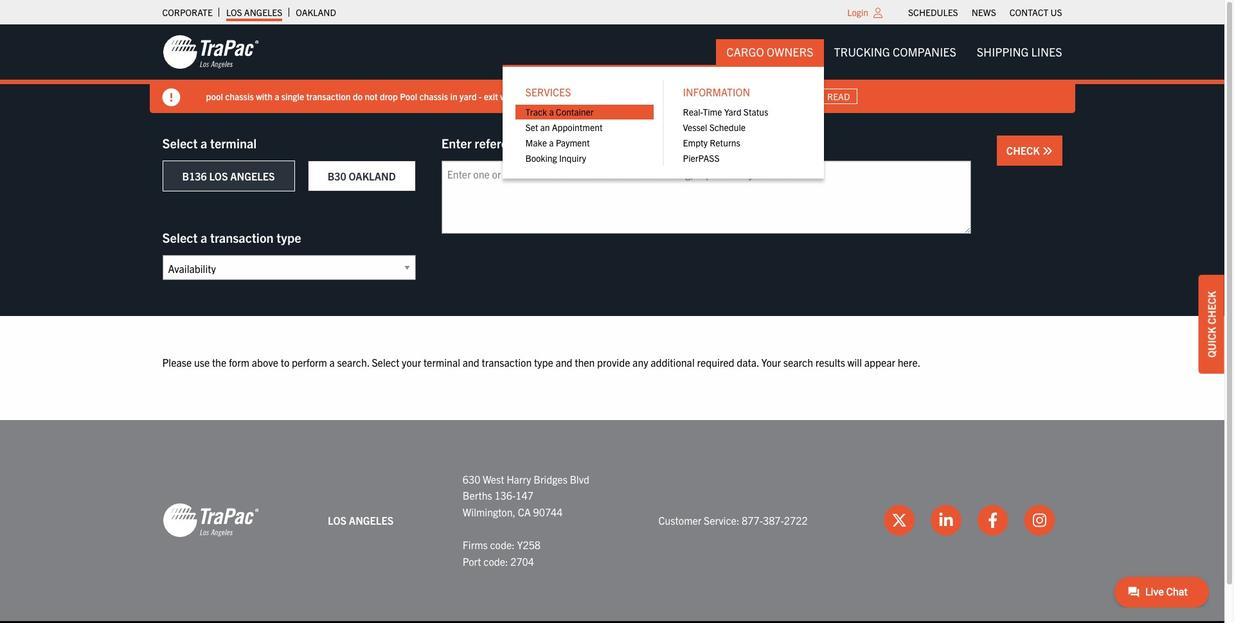 Task type: vqa. For each thing, say whether or not it's contained in the screenshot.
the topmost 17:00
no



Task type: locate. For each thing, give the bounding box(es) containing it.
1 horizontal spatial type
[[534, 356, 553, 369]]

2 horizontal spatial transaction
[[482, 356, 532, 369]]

menu
[[502, 65, 824, 178], [515, 104, 653, 166], [673, 104, 811, 166]]

1 with from the left
[[256, 90, 273, 102]]

pierpass link
[[673, 150, 811, 166]]

630
[[463, 473, 480, 486]]

required
[[697, 356, 734, 369]]

1 horizontal spatial solid image
[[1042, 146, 1053, 156]]

1 horizontal spatial los angeles
[[328, 514, 394, 527]]

real-time yard status vessel schedule empty returns pierpass
[[683, 106, 768, 164]]

banner
[[0, 24, 1234, 178]]

los
[[226, 6, 242, 18], [209, 170, 228, 183], [328, 514, 347, 527]]

0 vertical spatial los angeles image
[[162, 34, 259, 70]]

select
[[162, 135, 198, 151], [162, 229, 198, 246], [372, 356, 399, 369]]

type
[[277, 229, 301, 246], [534, 356, 553, 369]]

1 vertical spatial the
[[212, 356, 226, 369]]

terminal
[[210, 135, 257, 151], [424, 356, 460, 369]]

read
[[827, 91, 850, 102]]

and right your
[[463, 356, 479, 369]]

terminal up b136 los angeles
[[210, 135, 257, 151]]

chassis up container
[[553, 90, 582, 102]]

- left exit
[[479, 90, 482, 102]]

pop45
[[779, 90, 807, 102]]

contact
[[1010, 6, 1049, 18]]

menu containing real-time yard status
[[673, 104, 811, 166]]

terminal right your
[[424, 356, 460, 369]]

trucking
[[834, 44, 890, 59]]

select a terminal
[[162, 135, 257, 151]]

1 vertical spatial terminal
[[424, 356, 460, 369]]

0 horizontal spatial and
[[463, 356, 479, 369]]

cargo
[[726, 44, 764, 59]]

90744
[[533, 506, 563, 519]]

0 vertical spatial transaction
[[306, 90, 351, 102]]

2 with from the left
[[500, 90, 517, 102]]

transaction inside banner
[[306, 90, 351, 102]]

customer service: 877-387-2722
[[659, 514, 808, 527]]

schedules
[[908, 6, 958, 18]]

0 horizontal spatial with
[[256, 90, 273, 102]]

0 vertical spatial select
[[162, 135, 198, 151]]

yard
[[460, 90, 477, 102]]

with right exit
[[500, 90, 517, 102]]

1 horizontal spatial and
[[556, 356, 572, 369]]

1 chassis from the left
[[225, 90, 254, 102]]

chassis
[[225, 90, 254, 102], [419, 90, 448, 102], [553, 90, 582, 102]]

number
[[670, 90, 700, 102]]

a left single at left top
[[275, 90, 279, 102]]

port
[[463, 555, 481, 568]]

services
[[526, 86, 571, 99]]

- up time
[[702, 90, 706, 102]]

select up b136
[[162, 135, 198, 151]]

1 vertical spatial code:
[[484, 555, 508, 568]]

cargo owners
[[726, 44, 813, 59]]

menu bar
[[902, 3, 1069, 21], [502, 39, 1072, 178]]

menu for information
[[673, 104, 811, 166]]

us
[[1051, 6, 1062, 18]]

Enter reference number(s) text field
[[441, 161, 971, 234]]

2 horizontal spatial chassis
[[553, 90, 582, 102]]

1 horizontal spatial check
[[1205, 291, 1218, 325]]

oakland link
[[296, 3, 336, 21]]

1 vertical spatial solid image
[[1042, 146, 1053, 156]]

angeles
[[244, 6, 282, 18], [230, 170, 275, 183], [349, 514, 394, 527]]

menu for cargo owners
[[502, 65, 824, 178]]

menu containing services
[[502, 65, 824, 178]]

0 horizontal spatial type
[[277, 229, 301, 246]]

1 horizontal spatial oakland
[[349, 170, 396, 183]]

0 horizontal spatial chassis
[[225, 90, 254, 102]]

a up b136
[[201, 135, 207, 151]]

with
[[256, 90, 273, 102], [500, 90, 517, 102]]

and left the then at the left of the page
[[556, 356, 572, 369]]

chassis left in
[[419, 90, 448, 102]]

0 vertical spatial oakland
[[296, 6, 336, 18]]

vessel
[[683, 122, 707, 133]]

oakland right los angeles link
[[296, 6, 336, 18]]

menu containing track a container
[[515, 104, 653, 166]]

here.
[[898, 356, 921, 369]]

solid image
[[162, 89, 180, 107], [1042, 146, 1053, 156]]

0 horizontal spatial -
[[479, 90, 482, 102]]

0 horizontal spatial oakland
[[296, 6, 336, 18]]

transaction
[[306, 90, 351, 102], [210, 229, 274, 246], [482, 356, 532, 369]]

customer
[[659, 514, 701, 527]]

pool up track
[[534, 90, 551, 102]]

results
[[816, 356, 845, 369]]

0 vertical spatial los
[[226, 6, 242, 18]]

0 horizontal spatial terminal
[[210, 135, 257, 151]]

pierpass
[[683, 152, 720, 164]]

1 horizontal spatial -
[[702, 90, 706, 102]]

a right track
[[549, 106, 554, 118]]

1 vertical spatial los angeles image
[[162, 503, 259, 539]]

0 horizontal spatial solid image
[[162, 89, 180, 107]]

0 vertical spatial los angeles
[[226, 6, 282, 18]]

service:
[[704, 514, 739, 527]]

0 horizontal spatial the
[[212, 356, 226, 369]]

chassis left single at left top
[[225, 90, 254, 102]]

the up track
[[519, 90, 532, 102]]

1 los angeles image from the top
[[162, 34, 259, 70]]

select down b136
[[162, 229, 198, 246]]

1 vertical spatial menu bar
[[502, 39, 1072, 178]]

1 vertical spatial select
[[162, 229, 198, 246]]

2 vertical spatial angeles
[[349, 514, 394, 527]]

search
[[783, 356, 813, 369]]

pool up select a terminal
[[206, 90, 223, 102]]

/ left pop45
[[774, 90, 777, 102]]

-
[[479, 90, 482, 102], [702, 90, 706, 102]]

shipping
[[977, 44, 1029, 59]]

2 vertical spatial select
[[372, 356, 399, 369]]

1 vertical spatial type
[[534, 356, 553, 369]]

code: up 2704
[[490, 539, 515, 551]]

harry
[[507, 473, 531, 486]]

code: right port at bottom
[[484, 555, 508, 568]]

1 vertical spatial los angeles
[[328, 514, 394, 527]]

solid image inside check button
[[1042, 146, 1053, 156]]

the
[[519, 90, 532, 102], [212, 356, 226, 369]]

los angeles image
[[162, 34, 259, 70], [162, 503, 259, 539]]

/ up the real-time yard status link at the right
[[740, 90, 742, 102]]

select for select a transaction type
[[162, 229, 198, 246]]

0 vertical spatial angeles
[[244, 6, 282, 18]]

0 horizontal spatial /
[[740, 90, 742, 102]]

west
[[483, 473, 504, 486]]

news link
[[972, 3, 996, 21]]

select for select a terminal
[[162, 135, 198, 151]]

1 vertical spatial angeles
[[230, 170, 275, 183]]

0 vertical spatial menu bar
[[902, 3, 1069, 21]]

1 vertical spatial oakland
[[349, 170, 396, 183]]

quick
[[1205, 327, 1218, 358]]

877-
[[742, 514, 763, 527]]

0 vertical spatial the
[[519, 90, 532, 102]]

0 vertical spatial solid image
[[162, 89, 180, 107]]

with left single at left top
[[256, 90, 273, 102]]

inquiry
[[559, 152, 586, 164]]

1 horizontal spatial pool
[[534, 90, 551, 102]]

1 horizontal spatial /
[[774, 90, 777, 102]]

footer
[[0, 420, 1225, 624]]

owners
[[767, 44, 813, 59]]

0 horizontal spatial transaction
[[210, 229, 274, 246]]

147
[[516, 489, 533, 502]]

1 horizontal spatial with
[[500, 90, 517, 102]]

1 horizontal spatial terminal
[[424, 356, 460, 369]]

1 horizontal spatial chassis
[[419, 90, 448, 102]]

2 vertical spatial transaction
[[482, 356, 532, 369]]

corporate
[[162, 6, 213, 18]]

oakland right b30
[[349, 170, 396, 183]]

light image
[[874, 8, 883, 18]]

check inside button
[[1007, 144, 1042, 157]]

0 horizontal spatial pool
[[206, 90, 223, 102]]

1 - from the left
[[479, 90, 482, 102]]

booking inquiry link
[[515, 150, 653, 166]]

provide
[[597, 356, 630, 369]]

b30
[[328, 170, 346, 183]]

1 vertical spatial transaction
[[210, 229, 274, 246]]

0 horizontal spatial check
[[1007, 144, 1042, 157]]

in
[[450, 90, 457, 102]]

real-
[[683, 106, 703, 118]]

companies
[[893, 44, 956, 59]]

1 pool from the left
[[206, 90, 223, 102]]

select left your
[[372, 356, 399, 369]]

firms
[[463, 539, 488, 551]]

the right use
[[212, 356, 226, 369]]

0 vertical spatial check
[[1007, 144, 1042, 157]]

1 horizontal spatial transaction
[[306, 90, 351, 102]]

menu bar containing schedules
[[902, 3, 1069, 21]]

2 pool from the left
[[534, 90, 551, 102]]



Task type: describe. For each thing, give the bounding box(es) containing it.
do
[[353, 90, 363, 102]]

release
[[640, 90, 668, 102]]

services link
[[515, 80, 653, 104]]

pop40
[[744, 90, 772, 102]]

2 chassis from the left
[[419, 90, 448, 102]]

0 vertical spatial type
[[277, 229, 301, 246]]

trucking companies link
[[824, 39, 967, 65]]

0 vertical spatial terminal
[[210, 135, 257, 151]]

will
[[848, 356, 862, 369]]

appear
[[864, 356, 895, 369]]

cargo owners menu item
[[502, 39, 824, 178]]

banner containing cargo owners
[[0, 24, 1234, 178]]

corporate link
[[162, 3, 213, 21]]

2 los angeles image from the top
[[162, 503, 259, 539]]

b136
[[182, 170, 207, 183]]

contact us
[[1010, 6, 1062, 18]]

track a container set an appointment make a payment booking inquiry
[[526, 106, 603, 164]]

2 / from the left
[[774, 90, 777, 102]]

1 / from the left
[[740, 90, 742, 102]]

exit
[[484, 90, 498, 102]]

your
[[761, 356, 781, 369]]

payment
[[556, 137, 590, 148]]

number(s)
[[531, 135, 589, 151]]

vessel schedule link
[[673, 120, 811, 135]]

time
[[703, 106, 722, 118]]

returns
[[710, 137, 740, 148]]

drop
[[380, 90, 398, 102]]

quick check
[[1205, 291, 1218, 358]]

0 horizontal spatial los angeles
[[226, 6, 282, 18]]

status
[[744, 106, 768, 118]]

2 - from the left
[[702, 90, 706, 102]]

additional
[[651, 356, 695, 369]]

firms code:  y258 port code:  2704
[[463, 539, 541, 568]]

3 chassis from the left
[[553, 90, 582, 102]]

login link
[[847, 6, 868, 18]]

information
[[683, 86, 750, 99]]

pool
[[400, 90, 417, 102]]

schedule
[[709, 122, 746, 133]]

contact us link
[[1010, 3, 1062, 21]]

empty returns link
[[673, 135, 811, 150]]

b30 oakland
[[328, 170, 396, 183]]

an
[[540, 122, 550, 133]]

quick check link
[[1199, 275, 1225, 374]]

shipping lines
[[977, 44, 1062, 59]]

0 vertical spatial code:
[[490, 539, 515, 551]]

yard
[[724, 106, 741, 118]]

trucking companies
[[834, 44, 956, 59]]

reference
[[475, 135, 528, 151]]

1 vertical spatial check
[[1205, 291, 1218, 325]]

perform
[[292, 356, 327, 369]]

use
[[194, 356, 210, 369]]

set an appointment link
[[515, 120, 653, 135]]

pool chassis with a single transaction  do not drop pool chassis in yard -  exit with the pool chassis under relative release number -  pop20 / pop40 / pop45
[[206, 90, 807, 102]]

set
[[526, 122, 538, 133]]

track a container menu item
[[515, 104, 653, 120]]

track
[[526, 106, 547, 118]]

berths
[[463, 489, 492, 502]]

not
[[365, 90, 378, 102]]

track a container link
[[515, 104, 653, 120]]

2 vertical spatial los
[[328, 514, 347, 527]]

form
[[229, 356, 249, 369]]

pop20
[[710, 90, 738, 102]]

a down b136
[[201, 229, 207, 246]]

630 west harry bridges blvd berths 136-147 wilmington, ca 90744
[[463, 473, 589, 519]]

387-
[[763, 514, 784, 527]]

information menu item
[[673, 80, 811, 166]]

any
[[633, 356, 648, 369]]

single
[[281, 90, 304, 102]]

services menu item
[[515, 80, 653, 166]]

menu bar containing cargo owners
[[502, 39, 1072, 178]]

1 vertical spatial los
[[209, 170, 228, 183]]

check button
[[997, 136, 1062, 166]]

data.
[[737, 356, 759, 369]]

cargo owners link
[[716, 39, 824, 65]]

make
[[526, 137, 547, 148]]

then
[[575, 356, 595, 369]]

enter
[[441, 135, 472, 151]]

2704
[[511, 555, 534, 568]]

make a payment link
[[515, 135, 653, 150]]

footer containing 630 west harry bridges blvd
[[0, 420, 1225, 624]]

lines
[[1031, 44, 1062, 59]]

relative
[[609, 90, 638, 102]]

1 and from the left
[[463, 356, 479, 369]]

136-
[[495, 489, 516, 502]]

empty
[[683, 137, 708, 148]]

y258
[[517, 539, 541, 551]]

a left search. at the left bottom of page
[[329, 356, 335, 369]]

news
[[972, 6, 996, 18]]

search.
[[337, 356, 369, 369]]

a right make
[[549, 137, 554, 148]]

shipping lines link
[[967, 39, 1072, 65]]

b136 los angeles
[[182, 170, 275, 183]]

1 horizontal spatial the
[[519, 90, 532, 102]]

appointment
[[552, 122, 603, 133]]

please use the form above to perform a search. select your terminal and transaction type and then provide any additional required data. your search results will appear here.
[[162, 356, 921, 369]]

your
[[402, 356, 421, 369]]

blvd
[[570, 473, 589, 486]]

wilmington,
[[463, 506, 516, 519]]

read link
[[820, 89, 857, 104]]

above
[[252, 356, 278, 369]]

2 and from the left
[[556, 356, 572, 369]]

please
[[162, 356, 192, 369]]

menu for services
[[515, 104, 653, 166]]



